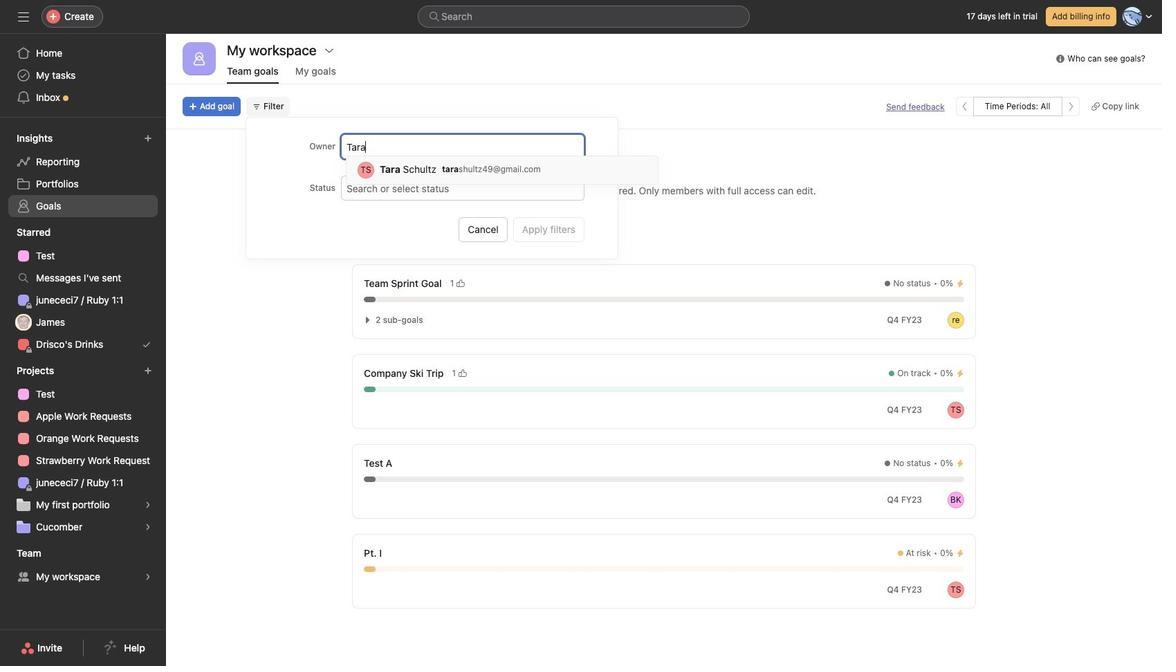 Task type: vqa. For each thing, say whether or not it's contained in the screenshot.
Projects element
yes



Task type: describe. For each thing, give the bounding box(es) containing it.
teams element
[[0, 541, 166, 591]]

projects element
[[0, 358, 166, 541]]

Search or select status text field
[[347, 180, 577, 197]]

2 toggle owner popover image from the top
[[948, 402, 965, 419]]

Search or select goal owner text field
[[347, 138, 577, 155]]

hide sidebar image
[[18, 11, 29, 22]]

1 toggle owner popover image from the top
[[948, 312, 965, 329]]

see details, cucomber image
[[144, 523, 152, 531]]

4 toggle owner popover image from the top
[[948, 582, 965, 599]]

1 like. click to like this task image
[[459, 370, 467, 378]]

new insights image
[[144, 134, 152, 143]]



Task type: locate. For each thing, give the bounding box(es) containing it.
see details, my workspace image
[[144, 573, 152, 581]]

Mission title text field
[[345, 140, 414, 172]]

list box
[[418, 6, 750, 28]]

show options image
[[324, 45, 335, 56]]

see details, my first portfolio image
[[144, 501, 152, 509]]

3 toggle owner popover image from the top
[[948, 492, 965, 509]]

copy link image
[[1092, 102, 1100, 111]]

new project or portfolio image
[[144, 367, 152, 375]]

starred element
[[0, 220, 166, 358]]

1 like. click to like this task image
[[457, 280, 465, 288]]

insights element
[[0, 126, 166, 220]]

global element
[[0, 34, 166, 117]]

toggle owner popover image
[[948, 312, 965, 329], [948, 402, 965, 419], [948, 492, 965, 509], [948, 582, 965, 599]]



